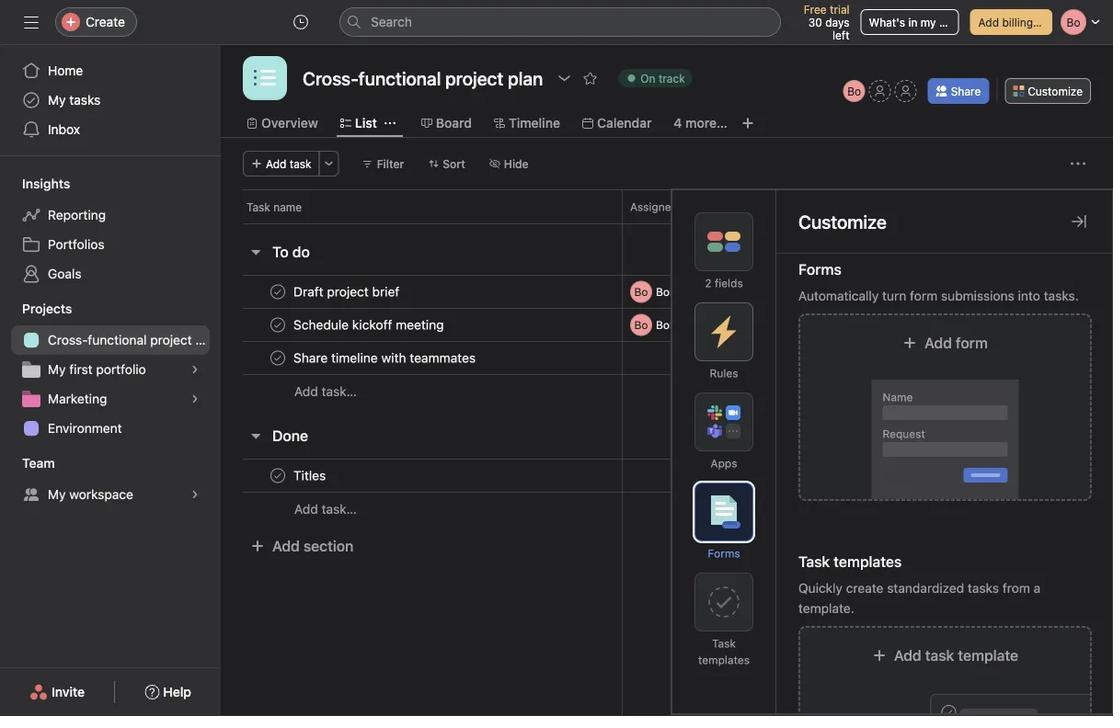 Task type: describe. For each thing, give the bounding box(es) containing it.
oct for oct 26 – 30
[[740, 352, 758, 365]]

on track button
[[610, 65, 701, 91]]

Titles text field
[[290, 467, 331, 485]]

status field for schedule kickoff meeting cell
[[1069, 308, 1113, 342]]

reporting link
[[11, 201, 210, 230]]

my tasks
[[48, 92, 101, 108]]

automatically turn form submissions into tasks.
[[798, 288, 1079, 304]]

row containing task name
[[221, 190, 1113, 224]]

task for task templates
[[712, 637, 736, 650]]

cross-functional project plan
[[48, 333, 221, 348]]

oct 26 – 30
[[740, 352, 802, 365]]

insights button
[[0, 175, 70, 193]]

my workspace link
[[11, 480, 210, 510]]

row containing oct 26
[[221, 340, 1113, 377]]

free
[[804, 3, 827, 16]]

priority field for share timeline with teammates cell
[[959, 341, 1070, 375]]

add task
[[266, 157, 312, 170]]

bo inside button
[[847, 85, 861, 98]]

25
[[762, 319, 775, 332]]

my workspace
[[48, 487, 133, 502]]

add inside add section button
[[272, 538, 300, 555]]

– right today
[[774, 286, 780, 299]]

collapse task list for this section image
[[248, 429, 263, 443]]

fields
[[715, 277, 743, 290]]

add inside header done tree grid
[[294, 502, 318, 517]]

task templates
[[798, 553, 902, 571]]

done button
[[272, 419, 308, 453]]

from
[[1003, 581, 1030, 596]]

4 more… button
[[674, 113, 728, 133]]

1 vertical spatial form
[[956, 334, 988, 352]]

– for oct 27
[[778, 470, 784, 482]]

date
[[763, 201, 787, 213]]

sort
[[443, 157, 465, 170]]

template
[[958, 647, 1018, 665]]

Draft project brief text field
[[290, 283, 405, 301]]

cross-
[[48, 333, 88, 348]]

plan
[[195, 333, 221, 348]]

completed checkbox for oct 26
[[267, 347, 289, 369]]

27 inside row
[[762, 470, 774, 482]]

my first portfolio
[[48, 362, 146, 377]]

my for my first portfolio
[[48, 362, 66, 377]]

customize inside dropdown button
[[1028, 85, 1083, 98]]

list image
[[254, 67, 276, 89]]

request
[[883, 428, 925, 441]]

show options image
[[557, 71, 572, 86]]

4 more…
[[674, 115, 728, 131]]

add inside "button"
[[266, 157, 287, 170]]

left
[[832, 29, 850, 41]]

functional
[[88, 333, 147, 348]]

sort button
[[420, 151, 474, 177]]

add task template
[[894, 647, 1018, 665]]

priority field for draft project brief cell
[[959, 275, 1070, 309]]

0 horizontal spatial more actions image
[[323, 158, 335, 169]]

customize button
[[1005, 78, 1091, 104]]

team
[[22, 456, 55, 471]]

1 horizontal spatial more actions image
[[1071, 156, 1085, 171]]

task… for the add task… button within header done tree grid
[[322, 502, 357, 517]]

see details, my first portfolio image
[[190, 364, 201, 375]]

status field for titles cell
[[1069, 459, 1113, 493]]

on
[[641, 72, 655, 85]]

collaborators
[[849, 201, 919, 213]]

schedule kickoff meeting cell
[[221, 308, 623, 342]]

invite button
[[18, 676, 97, 709]]

see details, my workspace image
[[190, 489, 201, 500]]

reporting
[[48, 207, 106, 223]]

add task… button inside header to do tree grid
[[294, 382, 357, 402]]

add tab image
[[740, 116, 755, 131]]

add billing info button
[[970, 9, 1056, 35]]

tasks.
[[1044, 288, 1079, 304]]

task name
[[247, 201, 302, 213]]

oct right today
[[783, 286, 802, 299]]

done
[[272, 427, 308, 445]]

bob for oct
[[656, 319, 676, 332]]

what's in my trial? button
[[861, 9, 965, 35]]

standardized
[[887, 581, 964, 596]]

invite
[[52, 685, 85, 700]]

do
[[292, 243, 310, 261]]

2
[[705, 277, 712, 290]]

0 horizontal spatial customize
[[798, 211, 887, 232]]

share
[[951, 85, 981, 98]]

project
[[150, 333, 192, 348]]

create button
[[55, 7, 137, 37]]

completed checkbox for oct 25
[[267, 314, 289, 336]]

my tasks link
[[11, 86, 210, 115]]

goals
[[48, 266, 81, 281]]

see details, marketing image
[[190, 394, 201, 405]]

billing
[[1002, 16, 1033, 29]]

oct for oct 27 – 31
[[740, 470, 758, 482]]

header to do tree grid
[[221, 274, 1113, 408]]

add task template button
[[798, 626, 1092, 717]]

to
[[272, 243, 289, 261]]

1 vertical spatial forms
[[708, 547, 740, 560]]

search
[[371, 14, 412, 29]]

0 vertical spatial 26
[[805, 286, 819, 299]]

row containing oct 27
[[221, 458, 1113, 494]]

oct 27 – 31
[[740, 470, 799, 482]]

inbox link
[[11, 115, 210, 144]]

priority field for schedule kickoff meeting cell
[[959, 308, 1070, 342]]

cross-functional project plan link
[[11, 326, 221, 355]]

27 inside header to do tree grid
[[788, 319, 801, 332]]

header done tree grid
[[221, 458, 1113, 526]]

template.
[[798, 601, 854, 616]]

board link
[[421, 113, 472, 133]]

tab actions image
[[384, 118, 395, 129]]

0 horizontal spatial 26
[[762, 352, 775, 365]]

add inside add billing info button
[[978, 16, 999, 29]]

in
[[908, 16, 918, 29]]

track
[[659, 72, 685, 85]]

list link
[[340, 113, 377, 133]]

name
[[273, 201, 302, 213]]



Task type: vqa. For each thing, say whether or not it's contained in the screenshot.
More actions Icon
yes



Task type: locate. For each thing, give the bounding box(es) containing it.
oct
[[783, 286, 802, 299], [740, 319, 758, 332], [740, 352, 758, 365], [740, 470, 758, 482]]

0 horizontal spatial form
[[910, 288, 938, 304]]

–
[[774, 286, 780, 299], [778, 319, 785, 332], [778, 352, 785, 365], [778, 470, 784, 482]]

27
[[788, 319, 801, 332], [762, 470, 774, 482]]

task templates
[[698, 637, 750, 667]]

1 horizontal spatial customize
[[1028, 85, 1083, 98]]

completed image inside titles cell
[[267, 465, 289, 487]]

0 vertical spatial completed checkbox
[[267, 281, 289, 303]]

add task… inside header done tree grid
[[294, 502, 357, 517]]

2 task… from the top
[[322, 502, 357, 517]]

1 vertical spatial bob
[[656, 319, 676, 332]]

1 vertical spatial completed checkbox
[[267, 465, 289, 487]]

share timeline with teammates cell
[[221, 341, 623, 375]]

tasks left from
[[968, 581, 999, 596]]

draft project brief cell
[[221, 275, 623, 309]]

bo button
[[843, 80, 865, 102]]

add task… for the add task… button within header done tree grid
[[294, 502, 357, 517]]

31
[[787, 470, 799, 482]]

task inside task templates
[[712, 637, 736, 650]]

0 vertical spatial customize
[[1028, 85, 1083, 98]]

– for oct 26
[[778, 352, 785, 365]]

environment
[[48, 421, 122, 436]]

today – oct 26
[[740, 286, 819, 299]]

1 vertical spatial 27
[[762, 470, 774, 482]]

1 completed checkbox from the top
[[267, 281, 289, 303]]

task inside "button"
[[290, 157, 312, 170]]

my for my workspace
[[48, 487, 66, 502]]

add task… inside header to do tree grid
[[294, 384, 357, 399]]

1 completed image from the top
[[267, 281, 289, 303]]

27 right 25
[[788, 319, 801, 332]]

insights element
[[0, 167, 221, 293]]

completed image
[[267, 281, 289, 303], [267, 347, 289, 369], [267, 465, 289, 487]]

oct left 25
[[740, 319, 758, 332]]

1 completed checkbox from the top
[[267, 314, 289, 336]]

completed image inside "draft project brief" 'cell'
[[267, 281, 289, 303]]

row
[[221, 190, 1113, 224], [243, 223, 1113, 224], [221, 274, 1113, 310], [221, 307, 1113, 344], [221, 340, 1113, 377], [221, 458, 1113, 494]]

add inside header to do tree grid
[[294, 384, 318, 399]]

a
[[1034, 581, 1041, 596]]

0 vertical spatial forms
[[798, 261, 842, 278]]

add left section
[[272, 538, 300, 555]]

0 vertical spatial add task…
[[294, 384, 357, 399]]

task… for the add task… button in header to do tree grid
[[322, 384, 357, 399]]

completed checkbox inside "draft project brief" 'cell'
[[267, 281, 289, 303]]

oct 25 – 27
[[740, 319, 801, 332]]

1 horizontal spatial 26
[[805, 286, 819, 299]]

1 horizontal spatial 30
[[808, 16, 822, 29]]

list
[[355, 115, 377, 131]]

add down quickly create standardized tasks from a template.
[[894, 647, 921, 665]]

1 horizontal spatial task
[[925, 647, 954, 665]]

titles cell
[[221, 459, 623, 493]]

oct inside header done tree grid
[[740, 470, 758, 482]]

3 completed image from the top
[[267, 465, 289, 487]]

what's
[[869, 16, 905, 29]]

0 vertical spatial add task… button
[[294, 382, 357, 402]]

completed checkbox up completed icon
[[267, 281, 289, 303]]

overview link
[[247, 113, 318, 133]]

completed checkbox for today
[[267, 281, 289, 303]]

status
[[1077, 201, 1111, 213]]

completed image
[[267, 314, 289, 336]]

collapse task list for this section image
[[248, 245, 263, 259]]

marketing link
[[11, 385, 210, 414]]

task… down share timeline with teammates text box
[[322, 384, 357, 399]]

oct down the oct 25 – 27
[[740, 352, 758, 365]]

task left name
[[247, 201, 270, 213]]

1 horizontal spatial tasks
[[968, 581, 999, 596]]

forms up automatically
[[798, 261, 842, 278]]

add down 'automatically turn form submissions into tasks.'
[[925, 334, 952, 352]]

0 horizontal spatial 27
[[762, 470, 774, 482]]

insights
[[22, 176, 70, 191]]

tasks inside my tasks link
[[69, 92, 101, 108]]

portfolio
[[96, 362, 146, 377]]

add task… for the add task… button in header to do tree grid
[[294, 384, 357, 399]]

0 horizontal spatial 30
[[788, 352, 802, 365]]

2 fields
[[705, 277, 743, 290]]

2 vertical spatial my
[[48, 487, 66, 502]]

add task… button down titles text field
[[294, 500, 357, 520]]

completed image left titles text field
[[267, 465, 289, 487]]

– for oct 25
[[778, 319, 785, 332]]

0 vertical spatial completed image
[[267, 281, 289, 303]]

completed checkbox for oct 27
[[267, 465, 289, 487]]

2 add task… from the top
[[294, 502, 357, 517]]

2 completed image from the top
[[267, 347, 289, 369]]

0 vertical spatial 27
[[788, 319, 801, 332]]

add up done
[[294, 384, 318, 399]]

add section
[[272, 538, 354, 555]]

hide sidebar image
[[24, 15, 39, 29]]

tasks down home
[[69, 92, 101, 108]]

27 left 31
[[762, 470, 774, 482]]

Schedule kickoff meeting text field
[[290, 316, 449, 334]]

30 inside header to do tree grid
[[788, 352, 802, 365]]

1 horizontal spatial form
[[956, 334, 988, 352]]

add task… up done
[[294, 384, 357, 399]]

2 completed checkbox from the top
[[267, 465, 289, 487]]

26 right today
[[805, 286, 819, 299]]

submissions
[[941, 288, 1014, 304]]

more actions image
[[1071, 156, 1085, 171], [323, 158, 335, 169]]

0 vertical spatial task
[[247, 201, 270, 213]]

completed image inside share timeline with teammates cell
[[267, 347, 289, 369]]

0 horizontal spatial task
[[290, 157, 312, 170]]

info
[[1036, 16, 1056, 29]]

history image
[[293, 15, 308, 29]]

add section button
[[243, 530, 361, 563]]

workspace
[[69, 487, 133, 502]]

0 vertical spatial add task… row
[[221, 374, 1113, 408]]

add billing info
[[978, 16, 1056, 29]]

global element
[[0, 45, 221, 155]]

oct for oct 25 – 27
[[740, 319, 758, 332]]

my inside global element
[[48, 92, 66, 108]]

bo for today – oct 26
[[634, 286, 648, 299]]

1 vertical spatial task
[[925, 647, 954, 665]]

completed image up completed icon
[[267, 281, 289, 303]]

add task…
[[294, 384, 357, 399], [294, 502, 357, 517]]

quickly create standardized tasks from a template.
[[798, 581, 1041, 616]]

home
[[48, 63, 83, 78]]

task up templates
[[712, 637, 736, 650]]

my
[[48, 92, 66, 108], [48, 362, 66, 377], [48, 487, 66, 502]]

1 horizontal spatial task
[[712, 637, 736, 650]]

projects button
[[0, 300, 72, 318]]

1 vertical spatial 30
[[788, 352, 802, 365]]

1 vertical spatial tasks
[[968, 581, 999, 596]]

add task… down titles text field
[[294, 502, 357, 517]]

1 bob from the top
[[656, 286, 676, 299]]

0 vertical spatial bo
[[847, 85, 861, 98]]

1 vertical spatial my
[[48, 362, 66, 377]]

None text field
[[298, 62, 548, 95]]

first
[[69, 362, 93, 377]]

forms
[[798, 261, 842, 278], [708, 547, 740, 560]]

days
[[825, 16, 850, 29]]

– left 31
[[778, 470, 784, 482]]

projects element
[[0, 293, 221, 447]]

teams element
[[0, 447, 221, 513]]

my left first
[[48, 362, 66, 377]]

task left template at the right
[[925, 647, 954, 665]]

quickly
[[798, 581, 843, 596]]

task inside button
[[925, 647, 954, 665]]

filter
[[377, 157, 404, 170]]

26 down 25
[[762, 352, 775, 365]]

oct right apps
[[740, 470, 758, 482]]

30 left days
[[808, 16, 822, 29]]

search button
[[339, 7, 781, 37]]

0 vertical spatial bob
[[656, 286, 676, 299]]

0 vertical spatial completed checkbox
[[267, 314, 289, 336]]

26
[[805, 286, 819, 299], [762, 352, 775, 365]]

task…
[[322, 384, 357, 399], [322, 502, 357, 517]]

automatically
[[798, 288, 879, 304]]

portfolios
[[48, 237, 105, 252]]

my inside the projects element
[[48, 362, 66, 377]]

add task… button inside header done tree grid
[[294, 500, 357, 520]]

create
[[846, 581, 884, 596]]

status field for share timeline with teammates cell
[[1069, 341, 1113, 375]]

0 vertical spatial task
[[290, 157, 312, 170]]

bob
[[656, 286, 676, 299], [656, 319, 676, 332]]

task
[[247, 201, 270, 213], [712, 637, 736, 650]]

goals link
[[11, 259, 210, 289]]

add task… button up done
[[294, 382, 357, 402]]

1 vertical spatial customize
[[798, 211, 887, 232]]

1 vertical spatial add task…
[[294, 502, 357, 517]]

1 add task… row from the top
[[221, 374, 1113, 408]]

1 vertical spatial completed checkbox
[[267, 347, 289, 369]]

on track
[[641, 72, 685, 85]]

30 inside 'free trial 30 days left'
[[808, 16, 822, 29]]

0 vertical spatial form
[[910, 288, 938, 304]]

team button
[[0, 454, 55, 473]]

– down the oct 25 – 27
[[778, 352, 785, 365]]

customize
[[1028, 85, 1083, 98], [798, 211, 887, 232]]

1 horizontal spatial forms
[[798, 261, 842, 278]]

form
[[910, 288, 938, 304], [956, 334, 988, 352]]

task down overview
[[290, 157, 312, 170]]

search list box
[[339, 7, 781, 37]]

more…
[[686, 115, 728, 131]]

task for task name
[[247, 201, 270, 213]]

completed checkbox down completed icon
[[267, 347, 289, 369]]

completed checkbox left titles text field
[[267, 465, 289, 487]]

my down team
[[48, 487, 66, 502]]

30 down the oct 25 – 27
[[788, 352, 802, 365]]

task… inside header to do tree grid
[[322, 384, 357, 399]]

task for add task
[[290, 157, 312, 170]]

filter button
[[354, 151, 412, 177]]

add form
[[925, 334, 988, 352]]

add task button
[[243, 151, 320, 177]]

completed checkbox inside titles cell
[[267, 465, 289, 487]]

my
[[921, 16, 936, 29]]

my for my tasks
[[48, 92, 66, 108]]

2 bob from the top
[[656, 319, 676, 332]]

0 vertical spatial my
[[48, 92, 66, 108]]

home link
[[11, 56, 210, 86]]

more actions image right add task
[[323, 158, 335, 169]]

task for add task template
[[925, 647, 954, 665]]

form right turn
[[910, 288, 938, 304]]

add down titles text field
[[294, 502, 318, 517]]

board
[[436, 115, 472, 131]]

apps
[[711, 457, 737, 470]]

calendar
[[597, 115, 652, 131]]

1 horizontal spatial 27
[[788, 319, 801, 332]]

task… up section
[[322, 502, 357, 517]]

add task… row
[[221, 374, 1113, 408], [221, 492, 1113, 526]]

1 vertical spatial bo
[[634, 286, 648, 299]]

2 add task… row from the top
[[221, 492, 1113, 526]]

customize down info
[[1028, 85, 1083, 98]]

2 add task… button from the top
[[294, 500, 357, 520]]

1 add task… button from the top
[[294, 382, 357, 402]]

1 add task… from the top
[[294, 384, 357, 399]]

more actions image up 'status'
[[1071, 156, 1085, 171]]

add to starred image
[[583, 71, 597, 86]]

environment link
[[11, 414, 210, 443]]

0 horizontal spatial task
[[247, 201, 270, 213]]

to do button
[[272, 235, 310, 269]]

1 vertical spatial task…
[[322, 502, 357, 517]]

tasks inside quickly create standardized tasks from a template.
[[968, 581, 999, 596]]

due date
[[740, 201, 787, 213]]

tasks
[[69, 92, 101, 108], [968, 581, 999, 596]]

3 my from the top
[[48, 487, 66, 502]]

section
[[303, 538, 354, 555]]

form down submissions
[[956, 334, 988, 352]]

overview
[[261, 115, 318, 131]]

rules
[[710, 367, 738, 380]]

close details image
[[1072, 214, 1086, 229]]

create
[[86, 14, 125, 29]]

templates
[[698, 654, 750, 667]]

priority field for titles cell
[[959, 459, 1070, 493]]

completed checkbox right plan
[[267, 314, 289, 336]]

0 horizontal spatial tasks
[[69, 92, 101, 108]]

2 my from the top
[[48, 362, 66, 377]]

completed image for today – oct 26
[[267, 281, 289, 303]]

hide button
[[481, 151, 537, 177]]

add down overview link
[[266, 157, 287, 170]]

1 vertical spatial 26
[[762, 352, 775, 365]]

1 vertical spatial add task… button
[[294, 500, 357, 520]]

portfolios link
[[11, 230, 210, 259]]

Completed checkbox
[[267, 314, 289, 336], [267, 465, 289, 487]]

my inside teams element
[[48, 487, 66, 502]]

0 horizontal spatial forms
[[708, 547, 740, 560]]

completed image for oct 26 – 30
[[267, 347, 289, 369]]

2 completed checkbox from the top
[[267, 347, 289, 369]]

into
[[1018, 288, 1040, 304]]

name
[[883, 391, 913, 404]]

bo for oct 25 – 27
[[634, 319, 648, 332]]

– right 25
[[778, 319, 785, 332]]

1 vertical spatial task
[[712, 637, 736, 650]]

0 vertical spatial 30
[[808, 16, 822, 29]]

my first portfolio link
[[11, 355, 210, 385]]

help button
[[133, 676, 203, 709]]

– inside header done tree grid
[[778, 470, 784, 482]]

Completed checkbox
[[267, 281, 289, 303], [267, 347, 289, 369]]

0 vertical spatial task…
[[322, 384, 357, 399]]

Share timeline with teammates text field
[[290, 349, 481, 368]]

turn
[[882, 288, 906, 304]]

4
[[674, 115, 682, 131]]

share button
[[928, 78, 989, 104]]

completed checkbox inside share timeline with teammates cell
[[267, 347, 289, 369]]

status field for draft project brief cell
[[1069, 275, 1113, 309]]

1 task… from the top
[[322, 384, 357, 399]]

my up inbox
[[48, 92, 66, 108]]

today
[[740, 286, 771, 299]]

0 vertical spatial tasks
[[69, 92, 101, 108]]

add left "billing"
[[978, 16, 999, 29]]

completed checkbox inside the schedule kickoff meeting cell
[[267, 314, 289, 336]]

2 vertical spatial bo
[[634, 319, 648, 332]]

customize right date
[[798, 211, 887, 232]]

task… inside header done tree grid
[[322, 502, 357, 517]]

bob for today
[[656, 286, 676, 299]]

forms down header done tree grid
[[708, 547, 740, 560]]

completed image for oct 27 – 31
[[267, 465, 289, 487]]

what's in my trial?
[[869, 16, 965, 29]]

completed image down completed icon
[[267, 347, 289, 369]]

projects
[[22, 301, 72, 316]]

task inside row
[[247, 201, 270, 213]]

1 vertical spatial add task… row
[[221, 492, 1113, 526]]

1 my from the top
[[48, 92, 66, 108]]

1 vertical spatial completed image
[[267, 347, 289, 369]]

2 vertical spatial completed image
[[267, 465, 289, 487]]



